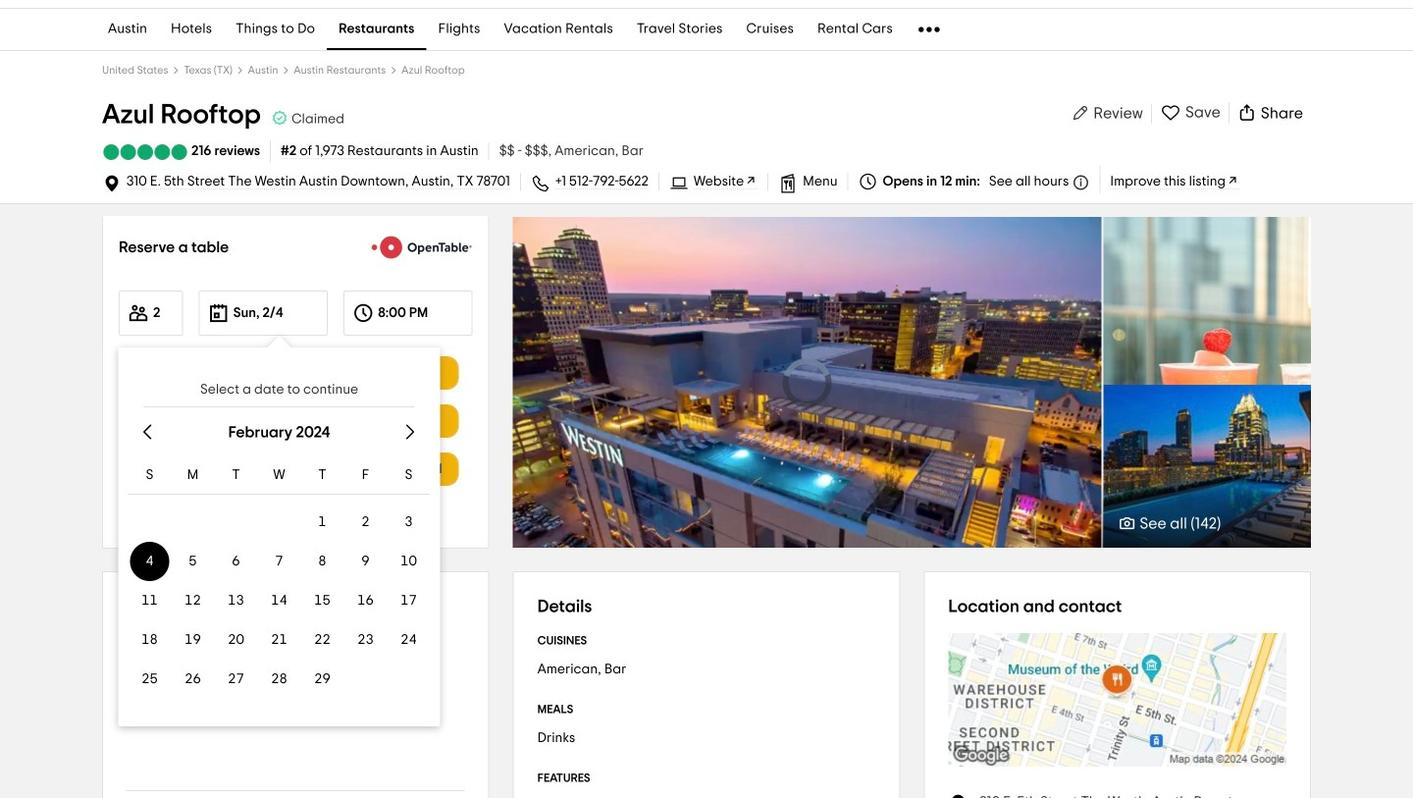 Task type: describe. For each thing, give the bounding box(es) containing it.
previous month image
[[136, 420, 160, 444]]

2 row from the top
[[128, 505, 431, 540]]

6 row from the top
[[128, 662, 431, 697]]

next month image
[[399, 420, 423, 444]]



Task type: locate. For each thing, give the bounding box(es) containing it.
row
[[128, 458, 431, 495], [128, 505, 431, 540], [128, 544, 431, 579], [128, 583, 431, 619], [128, 622, 431, 658], [128, 662, 431, 697]]

row group
[[128, 505, 431, 697]]

5 row from the top
[[128, 622, 431, 658]]

grid
[[128, 407, 431, 703]]

video player region
[[513, 217, 1102, 548]]

5.0 of 5 bubbles image
[[102, 144, 189, 160]]

1 row from the top
[[128, 458, 431, 495]]

3 row from the top
[[128, 544, 431, 579]]

4 row from the top
[[128, 583, 431, 619]]



Task type: vqa. For each thing, say whether or not it's contained in the screenshot.
Discover
no



